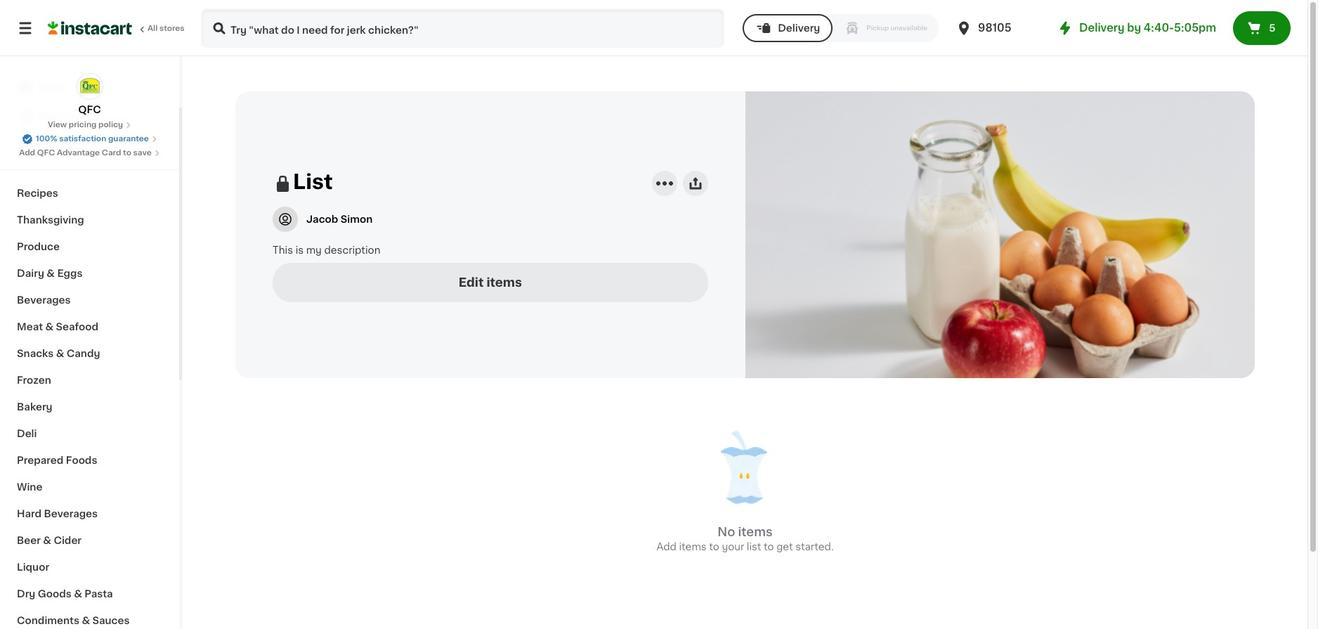 Task type: describe. For each thing, give the bounding box(es) containing it.
100%
[[36, 135, 57, 143]]

no
[[718, 527, 736, 538]]

it
[[62, 110, 69, 120]]

hard
[[17, 509, 42, 519]]

delivery button
[[743, 14, 833, 42]]

buy it again
[[39, 110, 99, 120]]

view
[[48, 121, 67, 129]]

0 vertical spatial beverages
[[17, 295, 71, 305]]

sauces
[[92, 616, 130, 626]]

my
[[306, 245, 322, 255]]

meat & seafood link
[[8, 314, 171, 340]]

meat
[[17, 322, 43, 332]]

instacart logo image
[[48, 20, 132, 37]]

98105
[[979, 22, 1012, 33]]

0 horizontal spatial add
[[19, 149, 35, 157]]

to for qfc
[[123, 149, 131, 157]]

delivery for delivery by 4:40-5:05pm
[[1080, 22, 1125, 33]]

liquor
[[17, 562, 49, 572]]

thanksgiving
[[17, 215, 84, 225]]

guarantee
[[108, 135, 149, 143]]

no items add items to your list to get started.
[[657, 527, 834, 552]]

dairy
[[17, 269, 44, 278]]

1 vertical spatial beverages
[[44, 509, 98, 519]]

dairy & eggs
[[17, 269, 83, 278]]

prepared foods link
[[8, 447, 171, 474]]

policy
[[98, 121, 123, 129]]

dry
[[17, 589, 35, 599]]

edit items
[[459, 277, 522, 288]]

started.
[[796, 542, 834, 552]]

0 horizontal spatial qfc
[[37, 149, 55, 157]]

wine link
[[8, 474, 171, 501]]

bakery
[[17, 402, 52, 412]]

add qfc advantage card to save link
[[19, 148, 160, 159]]

this is my description
[[273, 245, 381, 255]]

condiments & sauces
[[17, 616, 130, 626]]

stores
[[160, 25, 185, 32]]

& for snacks
[[56, 349, 64, 359]]

save
[[133, 149, 152, 157]]

snacks
[[17, 349, 54, 359]]

beverages link
[[8, 287, 171, 314]]

2 vertical spatial items
[[680, 542, 707, 552]]

produce link
[[8, 233, 171, 260]]

delivery by 4:40-5:05pm link
[[1058, 20, 1217, 37]]

5
[[1270, 23, 1276, 33]]

recipes
[[17, 188, 58, 198]]

jacob simon
[[307, 214, 373, 224]]

5:05pm
[[1175, 22, 1217, 33]]

condiments & sauces link
[[8, 607, 171, 629]]

frozen link
[[8, 367, 171, 394]]

add qfc advantage card to save
[[19, 149, 152, 157]]

& left pasta
[[74, 589, 82, 599]]

& for condiments
[[82, 616, 90, 626]]

shop
[[39, 82, 66, 92]]

pricing
[[69, 121, 97, 129]]

meat & seafood
[[17, 322, 98, 332]]

add inside no items add items to your list to get started.
[[657, 542, 677, 552]]

prepared
[[17, 456, 64, 465]]

snacks & candy
[[17, 349, 100, 359]]

lists
[[39, 139, 64, 148]]

is
[[296, 245, 304, 255]]

dry goods & pasta link
[[8, 581, 171, 607]]

deli
[[17, 429, 37, 439]]

get
[[777, 542, 794, 552]]

simon
[[341, 214, 373, 224]]

again
[[71, 110, 99, 120]]

98105 button
[[956, 8, 1041, 48]]

buy it again link
[[8, 101, 171, 129]]

view pricing policy
[[48, 121, 123, 129]]

prepared foods
[[17, 456, 97, 465]]



Task type: locate. For each thing, give the bounding box(es) containing it.
1 vertical spatial add
[[657, 542, 677, 552]]

edit items button
[[273, 263, 708, 302]]

to left your
[[710, 542, 720, 552]]

qfc down lists
[[37, 149, 55, 157]]

items up the list
[[739, 527, 773, 538]]

add up recipes
[[19, 149, 35, 157]]

items for no
[[739, 527, 773, 538]]

& right 'beer'
[[43, 536, 51, 546]]

edit
[[459, 277, 484, 288]]

description
[[324, 245, 381, 255]]

list
[[293, 171, 333, 192]]

0 horizontal spatial delivery
[[778, 23, 821, 33]]

all stores link
[[48, 8, 186, 48]]

satisfaction
[[59, 135, 106, 143]]

frozen
[[17, 375, 51, 385]]

beer & cider link
[[8, 527, 171, 554]]

items right edit
[[487, 277, 522, 288]]

candy
[[67, 349, 100, 359]]

to
[[123, 149, 131, 157], [710, 542, 720, 552], [764, 542, 775, 552]]

qfc logo image
[[76, 73, 103, 100]]

beer & cider
[[17, 536, 82, 546]]

all stores
[[148, 25, 185, 32]]

jacob
[[307, 214, 338, 224]]

100% satisfaction guarantee
[[36, 135, 149, 143]]

service type group
[[743, 14, 939, 42]]

buy
[[39, 110, 59, 120]]

beer
[[17, 536, 41, 546]]

Search field
[[202, 10, 724, 46]]

your
[[722, 542, 745, 552]]

items
[[487, 277, 522, 288], [739, 527, 773, 538], [680, 542, 707, 552]]

& for dairy
[[47, 269, 55, 278]]

delivery for delivery
[[778, 23, 821, 33]]

0 vertical spatial add
[[19, 149, 35, 157]]

delivery inside button
[[778, 23, 821, 33]]

qfc link
[[76, 73, 103, 117]]

bakery link
[[8, 394, 171, 420]]

items for edit
[[487, 277, 522, 288]]

1 horizontal spatial items
[[680, 542, 707, 552]]

card
[[102, 149, 121, 157]]

100% satisfaction guarantee button
[[22, 131, 157, 145]]

delivery
[[1080, 22, 1125, 33], [778, 23, 821, 33]]

add left your
[[657, 542, 677, 552]]

items inside button
[[487, 277, 522, 288]]

&
[[47, 269, 55, 278], [45, 322, 54, 332], [56, 349, 64, 359], [43, 536, 51, 546], [74, 589, 82, 599], [82, 616, 90, 626]]

& left eggs
[[47, 269, 55, 278]]

beverages up cider
[[44, 509, 98, 519]]

goods
[[38, 589, 72, 599]]

1 horizontal spatial delivery
[[1080, 22, 1125, 33]]

1 vertical spatial items
[[739, 527, 773, 538]]

seafood
[[56, 322, 98, 332]]

None search field
[[201, 8, 725, 48]]

& left sauces
[[82, 616, 90, 626]]

by
[[1128, 22, 1142, 33]]

thanksgiving link
[[8, 207, 171, 233]]

delivery by 4:40-5:05pm
[[1080, 22, 1217, 33]]

hard beverages
[[17, 509, 98, 519]]

delivery inside "link"
[[1080, 22, 1125, 33]]

dry goods & pasta
[[17, 589, 113, 599]]

add
[[19, 149, 35, 157], [657, 542, 677, 552]]

list
[[747, 542, 762, 552]]

1 vertical spatial qfc
[[37, 149, 55, 157]]

cider
[[54, 536, 82, 546]]

condiments
[[17, 616, 79, 626]]

view pricing policy link
[[48, 120, 132, 131]]

snacks & candy link
[[8, 340, 171, 367]]

0 horizontal spatial items
[[487, 277, 522, 288]]

& right meat
[[45, 322, 54, 332]]

pasta
[[85, 589, 113, 599]]

items left your
[[680, 542, 707, 552]]

wine
[[17, 482, 42, 492]]

dairy & eggs link
[[8, 260, 171, 287]]

1 horizontal spatial qfc
[[78, 105, 101, 115]]

advantage
[[57, 149, 100, 157]]

foods
[[66, 456, 97, 465]]

0 vertical spatial items
[[487, 277, 522, 288]]

2 horizontal spatial items
[[739, 527, 773, 538]]

5 button
[[1234, 11, 1292, 45]]

1 horizontal spatial add
[[657, 542, 677, 552]]

& for meat
[[45, 322, 54, 332]]

deli link
[[8, 420, 171, 447]]

& left candy
[[56, 349, 64, 359]]

4:40-
[[1144, 22, 1175, 33]]

eggs
[[57, 269, 83, 278]]

1 horizontal spatial to
[[710, 542, 720, 552]]

liquor link
[[8, 554, 171, 581]]

& for beer
[[43, 536, 51, 546]]

produce
[[17, 242, 60, 252]]

to down the guarantee
[[123, 149, 131, 157]]

to for items
[[710, 542, 720, 552]]

recipes link
[[8, 180, 171, 207]]

all
[[148, 25, 158, 32]]

this
[[273, 245, 293, 255]]

qfc up view pricing policy link
[[78, 105, 101, 115]]

0 horizontal spatial to
[[123, 149, 131, 157]]

shop link
[[8, 73, 171, 101]]

hard beverages link
[[8, 501, 171, 527]]

2 horizontal spatial to
[[764, 542, 775, 552]]

lists link
[[8, 129, 171, 157]]

0 vertical spatial qfc
[[78, 105, 101, 115]]

beverages down dairy & eggs
[[17, 295, 71, 305]]

to right the list
[[764, 542, 775, 552]]



Task type: vqa. For each thing, say whether or not it's contained in the screenshot.
'service type' Group
yes



